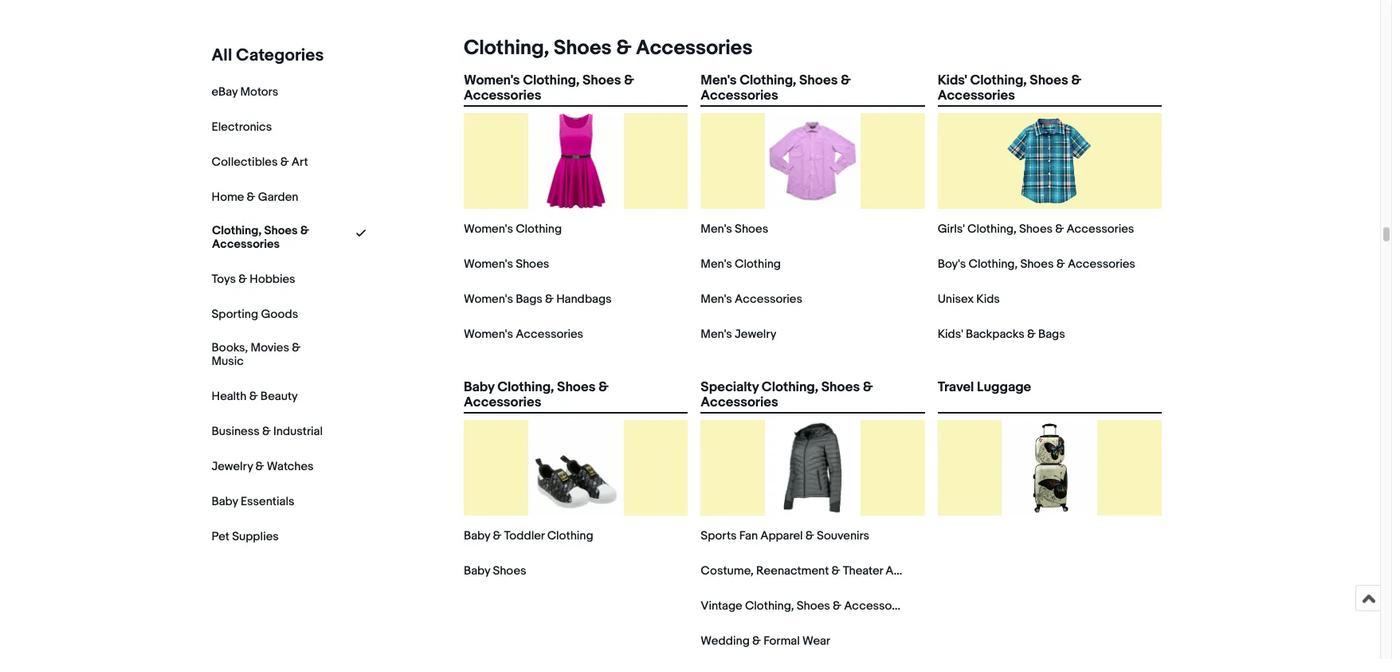 Task type: describe. For each thing, give the bounding box(es) containing it.
beauty
[[261, 389, 298, 404]]

jewelry & watches
[[212, 459, 314, 474]]

sports fan apparel & souvenirs
[[701, 529, 870, 544]]

accessories inside specialty clothing, shoes & accessories
[[701, 395, 778, 411]]

baby essentials link
[[212, 494, 295, 509]]

clothing for men's clothing
[[735, 257, 781, 272]]

shoes inside specialty clothing, shoes & accessories
[[822, 379, 860, 395]]

men's clothing, shoes & accessories image
[[765, 113, 861, 209]]

all
[[212, 45, 233, 66]]

unisex kids link
[[938, 292, 1000, 307]]

ebay motors
[[212, 84, 279, 100]]

baby essentials
[[212, 494, 295, 509]]

home
[[212, 190, 245, 205]]

& inside clothing, shoes & accessories link
[[300, 223, 309, 238]]

clothing, for women's clothing, shoes & accessories
[[523, 73, 580, 88]]

sporting goods link
[[212, 307, 299, 322]]

baby clothing, shoes & accessories link
[[464, 379, 688, 411]]

clothing, for specialty clothing, shoes & accessories
[[762, 379, 819, 395]]

0 vertical spatial apparel
[[761, 529, 803, 544]]

vintage clothing, shoes & accessories
[[701, 599, 912, 614]]

kids' clothing, shoes & accessories
[[938, 73, 1082, 104]]

supplies
[[232, 529, 279, 544]]

boy's clothing, shoes & accessories
[[938, 257, 1136, 272]]

baby for baby & toddler clothing
[[464, 529, 490, 544]]

baby for baby shoes
[[464, 564, 490, 579]]

toys & hobbies
[[212, 272, 296, 287]]

business & industrial
[[212, 424, 323, 439]]

sports fan apparel & souvenirs link
[[701, 529, 870, 544]]

accessories inside clothing, shoes & accessories
[[212, 237, 280, 252]]

men's jewelry
[[701, 327, 777, 342]]

unisex
[[938, 292, 974, 307]]

art
[[292, 155, 309, 170]]

baby & toddler clothing
[[464, 529, 594, 544]]

women's for women's clothing
[[464, 222, 513, 237]]

watches
[[267, 459, 314, 474]]

toddler
[[504, 529, 545, 544]]

music
[[212, 354, 244, 369]]

clothing, for kids' clothing, shoes & accessories
[[970, 73, 1027, 88]]

women's for women's clothing, shoes & accessories
[[464, 73, 520, 88]]

books,
[[212, 340, 248, 355]]

& inside specialty clothing, shoes & accessories
[[863, 379, 873, 395]]

luggage
[[977, 379, 1032, 395]]

women's for women's accessories
[[464, 327, 513, 342]]

theater
[[843, 564, 883, 579]]

garden
[[258, 190, 299, 205]]

kids' clothing, shoes & accessories link
[[938, 73, 1162, 104]]

collectibles
[[212, 155, 278, 170]]

business
[[212, 424, 260, 439]]

sporting goods
[[212, 307, 299, 322]]

ebay motors link
[[212, 84, 279, 100]]

0 vertical spatial jewelry
[[735, 327, 777, 342]]

shoes inside the baby clothing, shoes & accessories
[[557, 379, 596, 395]]

accessories inside the men's clothing, shoes & accessories
[[701, 88, 778, 104]]

travel luggage
[[938, 379, 1032, 395]]

costume,
[[701, 564, 754, 579]]

baby clothing, shoes & accessories image
[[528, 420, 624, 516]]

all categories
[[212, 45, 324, 66]]

girls' clothing, shoes & accessories
[[938, 222, 1135, 237]]

vintage
[[701, 599, 743, 614]]

specialty clothing, shoes & accessories image
[[765, 420, 861, 516]]

& inside the books, movies & music
[[292, 340, 301, 355]]

men's for men's clothing
[[701, 257, 732, 272]]

books, movies & music link
[[212, 340, 324, 369]]

women's accessories
[[464, 327, 584, 342]]

kids' backpacks & bags link
[[938, 327, 1066, 342]]

boy's clothing, shoes & accessories link
[[938, 257, 1136, 272]]

wedding & formal wear
[[701, 634, 831, 649]]

& inside women's clothing, shoes & accessories
[[624, 73, 634, 88]]

women's bags & handbags link
[[464, 292, 612, 307]]

men's jewelry link
[[701, 327, 777, 342]]

women's shoes link
[[464, 257, 549, 272]]

accessories inside 'kids' clothing, shoes & accessories'
[[938, 88, 1016, 104]]

kids' for kids' backpacks & bags
[[938, 327, 964, 342]]

travel
[[938, 379, 974, 395]]

men's clothing, shoes & accessories link
[[701, 73, 925, 104]]

accessories inside the baby clothing, shoes & accessories
[[464, 395, 541, 411]]

specialty
[[701, 379, 759, 395]]

baby & toddler clothing link
[[464, 529, 594, 544]]

men's for men's jewelry
[[701, 327, 732, 342]]

women's accessories link
[[464, 327, 584, 342]]

shoes inside the men's clothing, shoes & accessories
[[800, 73, 838, 88]]

goods
[[261, 307, 299, 322]]

categories
[[237, 45, 324, 66]]

pet
[[212, 529, 230, 544]]

shoes inside women's clothing, shoes & accessories
[[583, 73, 621, 88]]

& inside the baby clothing, shoes & accessories
[[599, 379, 609, 395]]



Task type: vqa. For each thing, say whether or not it's contained in the screenshot.
help & contact
no



Task type: locate. For each thing, give the bounding box(es) containing it.
sports
[[701, 529, 737, 544]]

kids' clothing, shoes & accessories image
[[1002, 113, 1098, 209]]

women's clothing
[[464, 222, 562, 237]]

1 horizontal spatial jewelry
[[735, 327, 777, 342]]

shoes
[[554, 36, 612, 61], [583, 73, 621, 88], [800, 73, 838, 88], [1030, 73, 1069, 88], [735, 222, 769, 237], [1019, 222, 1053, 237], [264, 223, 298, 238], [516, 257, 549, 272], [1021, 257, 1054, 272], [557, 379, 596, 395], [822, 379, 860, 395], [493, 564, 527, 579], [797, 599, 831, 614]]

women's clothing, shoes & accessories
[[464, 73, 634, 104]]

clothing, inside women's clothing, shoes & accessories
[[523, 73, 580, 88]]

women's clothing, shoes & accessories link
[[464, 73, 688, 104]]

hobbies
[[250, 272, 296, 287]]

baby for baby clothing, shoes & accessories
[[464, 379, 495, 395]]

men's shoes
[[701, 222, 769, 237]]

4 men's from the top
[[701, 292, 732, 307]]

baby shoes
[[464, 564, 527, 579]]

industrial
[[274, 424, 323, 439]]

wear
[[803, 634, 831, 649]]

jewelry & watches link
[[212, 459, 314, 474]]

travel luggage link
[[938, 379, 1162, 409]]

2 women's from the top
[[464, 222, 513, 237]]

electronics
[[212, 120, 272, 135]]

men's shoes link
[[701, 222, 769, 237]]

wedding
[[701, 634, 750, 649]]

men's clothing link
[[701, 257, 781, 272]]

clothing,
[[464, 36, 549, 61], [523, 73, 580, 88], [740, 73, 797, 88], [970, 73, 1027, 88], [968, 222, 1017, 237], [212, 223, 262, 238], [969, 257, 1018, 272], [498, 379, 554, 395], [762, 379, 819, 395], [745, 599, 794, 614]]

clothing, shoes & accessories up women's clothing, shoes & accessories link
[[464, 36, 753, 61]]

baby inside the baby clothing, shoes & accessories
[[464, 379, 495, 395]]

1 horizontal spatial bags
[[1039, 327, 1066, 342]]

clothing for women's clothing
[[516, 222, 562, 237]]

clothing, inside the baby clothing, shoes & accessories
[[498, 379, 554, 395]]

girls' clothing, shoes & accessories link
[[938, 222, 1135, 237]]

1 kids' from the top
[[938, 73, 968, 88]]

collectibles & art link
[[212, 155, 309, 170]]

women's for women's shoes
[[464, 257, 513, 272]]

women's clothing, shoes & accessories image
[[528, 113, 624, 209]]

1 vertical spatial clothing
[[735, 257, 781, 272]]

clothing, inside specialty clothing, shoes & accessories
[[762, 379, 819, 395]]

men's for men's shoes
[[701, 222, 732, 237]]

clothing up men's accessories on the right
[[735, 257, 781, 272]]

2 men's from the top
[[701, 222, 732, 237]]

1 women's from the top
[[464, 73, 520, 88]]

apparel
[[761, 529, 803, 544], [886, 564, 928, 579]]

1 men's from the top
[[701, 73, 737, 88]]

travel luggage image
[[1002, 420, 1098, 516]]

wedding & formal wear link
[[701, 634, 831, 649]]

men's inside the men's clothing, shoes & accessories
[[701, 73, 737, 88]]

clothing, for vintage clothing, shoes & accessories
[[745, 599, 794, 614]]

specialty clothing, shoes & accessories
[[701, 379, 873, 411]]

sporting
[[212, 307, 259, 322]]

0 horizontal spatial apparel
[[761, 529, 803, 544]]

home & garden link
[[212, 190, 299, 205]]

4 women's from the top
[[464, 292, 513, 307]]

movies
[[251, 340, 290, 355]]

men's accessories
[[701, 292, 803, 307]]

kids' backpacks & bags
[[938, 327, 1066, 342]]

costume, reenactment & theater apparel
[[701, 564, 928, 579]]

women's inside women's clothing, shoes & accessories
[[464, 73, 520, 88]]

& inside 'kids' clothing, shoes & accessories'
[[1072, 73, 1082, 88]]

toys & hobbies link
[[212, 272, 296, 287]]

pet supplies
[[212, 529, 279, 544]]

0 horizontal spatial bags
[[516, 292, 543, 307]]

women's shoes
[[464, 257, 549, 272]]

clothing, inside 'kids' clothing, shoes & accessories'
[[970, 73, 1027, 88]]

baby for baby essentials
[[212, 494, 238, 509]]

baby down women's accessories
[[464, 379, 495, 395]]

baby shoes link
[[464, 564, 527, 579]]

handbags
[[557, 292, 612, 307]]

boy's
[[938, 257, 966, 272]]

men's for men's accessories
[[701, 292, 732, 307]]

5 men's from the top
[[701, 327, 732, 342]]

toys
[[212, 272, 236, 287]]

men's for men's clothing, shoes & accessories
[[701, 73, 737, 88]]

unisex kids
[[938, 292, 1000, 307]]

0 vertical spatial clothing, shoes & accessories
[[464, 36, 753, 61]]

shoes inside 'kids' clothing, shoes & accessories'
[[1030, 73, 1069, 88]]

electronics link
[[212, 120, 272, 135]]

men's
[[701, 73, 737, 88], [701, 222, 732, 237], [701, 257, 732, 272], [701, 292, 732, 307], [701, 327, 732, 342]]

baby up baby shoes link at bottom
[[464, 529, 490, 544]]

essentials
[[241, 494, 295, 509]]

5 women's from the top
[[464, 327, 513, 342]]

1 vertical spatial clothing, shoes & accessories link
[[212, 223, 324, 252]]

0 vertical spatial bags
[[516, 292, 543, 307]]

women's for women's bags & handbags
[[464, 292, 513, 307]]

vintage clothing, shoes & accessories link
[[701, 599, 912, 614]]

2 vertical spatial clothing
[[547, 529, 594, 544]]

0 vertical spatial clothing
[[516, 222, 562, 237]]

reenactment
[[756, 564, 829, 579]]

1 horizontal spatial clothing, shoes & accessories
[[464, 36, 753, 61]]

shoes inside clothing, shoes & accessories
[[264, 223, 298, 238]]

clothing right toddler
[[547, 529, 594, 544]]

kids' for kids' clothing, shoes & accessories
[[938, 73, 968, 88]]

home & garden
[[212, 190, 299, 205]]

clothing, for men's clothing, shoes & accessories
[[740, 73, 797, 88]]

kids'
[[938, 73, 968, 88], [938, 327, 964, 342]]

1 vertical spatial jewelry
[[212, 459, 253, 474]]

1 horizontal spatial clothing, shoes & accessories link
[[458, 36, 753, 61]]

kids' inside 'kids' clothing, shoes & accessories'
[[938, 73, 968, 88]]

men's clothing, shoes & accessories
[[701, 73, 851, 104]]

clothing, for boy's clothing, shoes & accessories
[[969, 257, 1018, 272]]

women's bags & handbags
[[464, 292, 612, 307]]

clothing, shoes & accessories link down the garden
[[212, 223, 324, 252]]

1 vertical spatial kids'
[[938, 327, 964, 342]]

accessories inside women's clothing, shoes & accessories
[[464, 88, 541, 104]]

0 horizontal spatial jewelry
[[212, 459, 253, 474]]

collectibles & art
[[212, 155, 309, 170]]

girls'
[[938, 222, 965, 237]]

baby down baby & toddler clothing "link"
[[464, 564, 490, 579]]

clothing, for baby clothing, shoes & accessories
[[498, 379, 554, 395]]

clothing, shoes & accessories
[[464, 36, 753, 61], [212, 223, 309, 252]]

bags up women's accessories
[[516, 292, 543, 307]]

bags right backpacks
[[1039, 327, 1066, 342]]

ebay
[[212, 84, 238, 100]]

clothing, inside the men's clothing, shoes & accessories
[[740, 73, 797, 88]]

baby clothing, shoes & accessories
[[464, 379, 609, 411]]

0 vertical spatial clothing, shoes & accessories link
[[458, 36, 753, 61]]

jewelry down business
[[212, 459, 253, 474]]

souvenirs
[[817, 529, 870, 544]]

1 vertical spatial apparel
[[886, 564, 928, 579]]

costume, reenactment & theater apparel link
[[701, 564, 928, 579]]

3 men's from the top
[[701, 257, 732, 272]]

books, movies & music
[[212, 340, 301, 369]]

health & beauty link
[[212, 389, 298, 404]]

accessories
[[636, 36, 753, 61], [464, 88, 541, 104], [701, 88, 778, 104], [938, 88, 1016, 104], [1067, 222, 1135, 237], [212, 237, 280, 252], [1068, 257, 1136, 272], [735, 292, 803, 307], [516, 327, 584, 342], [464, 395, 541, 411], [701, 395, 778, 411], [844, 599, 912, 614]]

3 women's from the top
[[464, 257, 513, 272]]

2 kids' from the top
[[938, 327, 964, 342]]

clothing up women's shoes
[[516, 222, 562, 237]]

formal
[[764, 634, 800, 649]]

1 vertical spatial bags
[[1039, 327, 1066, 342]]

1 horizontal spatial apparel
[[886, 564, 928, 579]]

clothing, shoes & accessories down the home & garden link
[[212, 223, 309, 252]]

baby up pet
[[212, 494, 238, 509]]

apparel right theater
[[886, 564, 928, 579]]

clothing, for girls' clothing, shoes & accessories
[[968, 222, 1017, 237]]

0 horizontal spatial clothing, shoes & accessories link
[[212, 223, 324, 252]]

kids
[[977, 292, 1000, 307]]

apparel right "fan"
[[761, 529, 803, 544]]

business & industrial link
[[212, 424, 323, 439]]

1 vertical spatial clothing, shoes & accessories
[[212, 223, 309, 252]]

pet supplies link
[[212, 529, 279, 544]]

clothing, shoes & accessories link up women's clothing, shoes & accessories link
[[458, 36, 753, 61]]

clothing, shoes & accessories link
[[458, 36, 753, 61], [212, 223, 324, 252]]

0 vertical spatial kids'
[[938, 73, 968, 88]]

& inside the men's clothing, shoes & accessories
[[841, 73, 851, 88]]

health
[[212, 389, 247, 404]]

women's
[[464, 73, 520, 88], [464, 222, 513, 237], [464, 257, 513, 272], [464, 292, 513, 307], [464, 327, 513, 342]]

jewelry
[[735, 327, 777, 342], [212, 459, 253, 474]]

0 horizontal spatial clothing, shoes & accessories
[[212, 223, 309, 252]]

backpacks
[[966, 327, 1025, 342]]

jewelry down men's accessories link
[[735, 327, 777, 342]]

motors
[[241, 84, 279, 100]]

fan
[[740, 529, 758, 544]]



